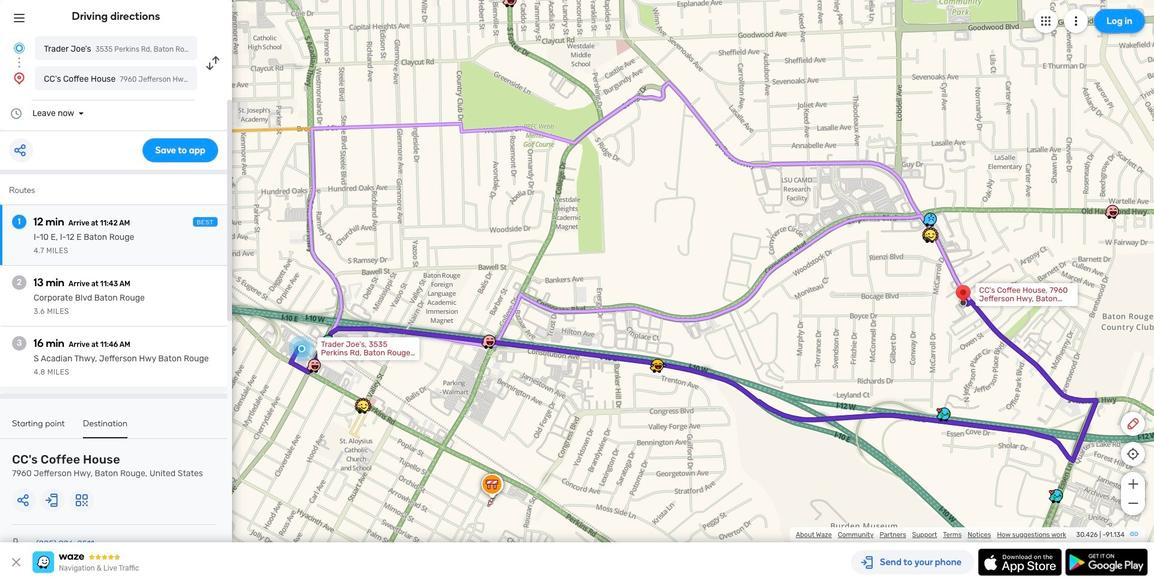 Task type: describe. For each thing, give the bounding box(es) containing it.
x image
[[9, 555, 23, 570]]

clock image
[[9, 106, 23, 121]]

zoom in image
[[1126, 477, 1141, 491]]

zoom out image
[[1126, 496, 1141, 511]]

link image
[[1130, 529, 1140, 539]]

call image
[[12, 537, 26, 552]]



Task type: locate. For each thing, give the bounding box(es) containing it.
pencil image
[[1126, 417, 1141, 431]]

location image
[[12, 71, 26, 85]]

current location image
[[12, 41, 26, 55]]



Task type: vqa. For each thing, say whether or not it's contained in the screenshot.
rightmost Directions
no



